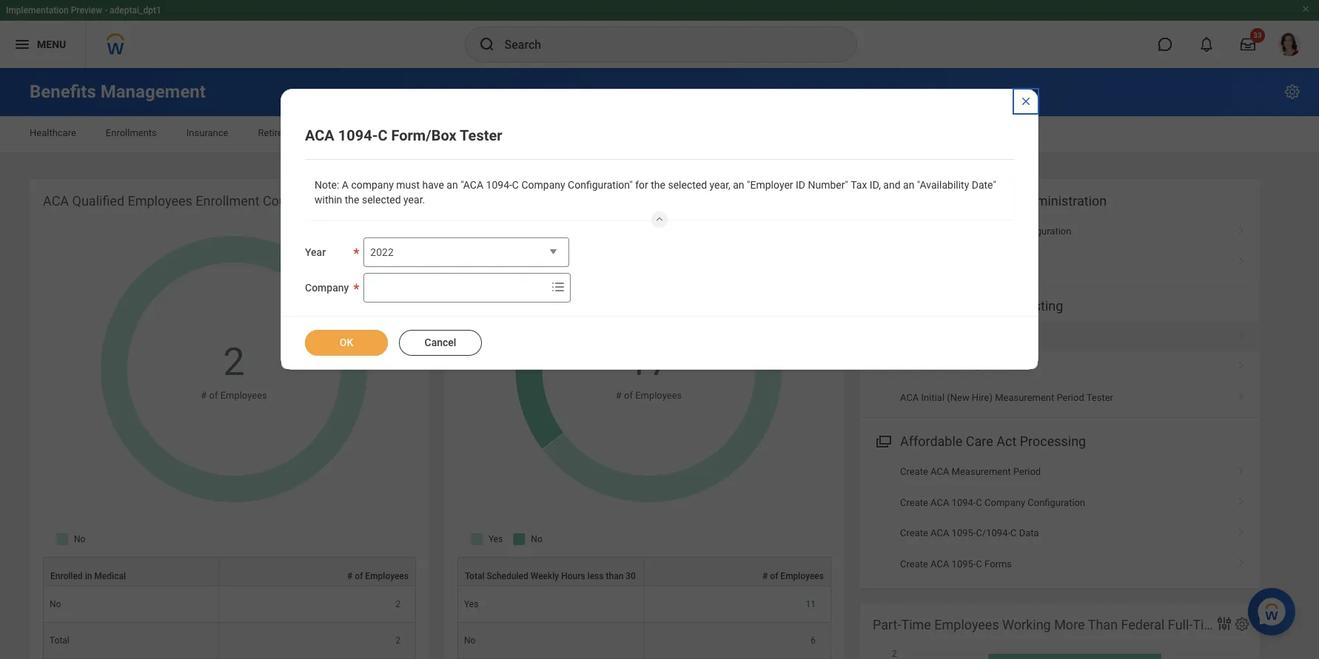 Task type: locate. For each thing, give the bounding box(es) containing it.
no inside aca qualified employees enrollment count element
[[50, 600, 61, 610]]

care down date"
[[967, 193, 994, 209]]

create aca measurement period
[[901, 467, 1042, 478]]

search image
[[478, 36, 496, 53]]

2 vertical spatial 2 button
[[396, 636, 403, 648]]

1 list from the top
[[860, 322, 1261, 414]]

no down enrolled
[[50, 600, 61, 610]]

prompts image
[[550, 279, 568, 296]]

profile logan mcneil element
[[1270, 28, 1311, 61]]

affordable care reporting configuration link
[[860, 216, 1261, 247]]

0 horizontal spatial form/box
[[391, 127, 457, 144]]

qualified
[[72, 193, 124, 209]]

measurement
[[996, 392, 1055, 404], [952, 467, 1012, 478]]

act left testing
[[997, 298, 1017, 314]]

create aca 1094-c company configuration
[[901, 498, 1086, 509]]

affordable care reporting configuration list
[[860, 216, 1261, 278]]

0 vertical spatial list
[[860, 322, 1261, 414]]

no inside part-time employees for aca element
[[464, 636, 476, 647]]

6 button
[[811, 636, 819, 648]]

2 horizontal spatial tester
[[1087, 392, 1114, 404]]

tester inside dialog
[[460, 127, 503, 144]]

1 horizontal spatial period
[[1057, 392, 1085, 404]]

selected down company
[[362, 194, 401, 206]]

0 vertical spatial form/box
[[391, 127, 457, 144]]

2 horizontal spatial 1094-
[[952, 498, 977, 509]]

care for affordable care act processing
[[967, 434, 994, 450]]

act down the aca initial (new hire) measurement period tester
[[997, 434, 1017, 450]]

tester
[[460, 127, 503, 144], [1000, 362, 1026, 373], [1087, 392, 1114, 404]]

than
[[1089, 618, 1119, 633]]

the down a
[[345, 194, 360, 206]]

aca 1094-c form/box tester dialog
[[281, 89, 1039, 371]]

period
[[1057, 392, 1085, 404], [1014, 467, 1042, 478]]

notifications large image
[[1200, 37, 1215, 52]]

0 horizontal spatial an
[[447, 179, 458, 191]]

0 horizontal spatial the
[[345, 194, 360, 206]]

1 horizontal spatial an
[[734, 179, 745, 191]]

7 chevron right image from the top
[[1233, 523, 1252, 538]]

period down the aca 1095-c form/box tester link
[[1057, 392, 1085, 404]]

total up yes
[[465, 572, 485, 582]]

1 horizontal spatial # of employees button
[[645, 559, 831, 587]]

yes
[[464, 600, 479, 610]]

0 vertical spatial the
[[651, 179, 666, 191]]

list item inside main content
[[860, 322, 1261, 352]]

1 vertical spatial total
[[50, 636, 69, 647]]

1094- up a
[[338, 127, 378, 144]]

configuration
[[1014, 226, 1072, 237], [1028, 498, 1086, 509]]

c right "aca
[[512, 179, 519, 191]]

implementation preview -   adeptai_dpt1 banner
[[0, 0, 1320, 68]]

measurement right hire)
[[996, 392, 1055, 404]]

chevron right image for aca initial (new hire) measurement period tester
[[1233, 387, 1252, 402]]

0 vertical spatial tester
[[460, 127, 503, 144]]

act up reporting
[[997, 193, 1017, 209]]

employees for # of employees popup button for 2
[[365, 572, 409, 582]]

list for processing
[[860, 457, 1261, 580]]

1 vertical spatial period
[[1014, 467, 1042, 478]]

total down enrolled
[[50, 636, 69, 647]]

care
[[419, 127, 439, 139], [967, 193, 994, 209], [948, 226, 968, 237], [967, 298, 994, 314], [967, 434, 994, 450]]

an right and
[[904, 179, 915, 191]]

create aca 1094-c company configuration link
[[860, 488, 1261, 519]]

company
[[522, 179, 566, 191], [305, 282, 349, 294], [985, 498, 1026, 509]]

0 horizontal spatial period
[[1014, 467, 1042, 478]]

period down processing
[[1014, 467, 1042, 478]]

2 vertical spatial 1094-
[[952, 498, 977, 509]]

0 vertical spatial menu group image
[[873, 190, 893, 210]]

company down year
[[305, 282, 349, 294]]

1094- up create aca 1095-c/1094-c data
[[952, 498, 977, 509]]

2 menu group image from the top
[[873, 431, 893, 451]]

1 vertical spatial 2 button
[[396, 599, 403, 611]]

benefits management
[[30, 81, 206, 102]]

chevron right image for create aca measurement period
[[1233, 462, 1252, 477]]

tab list
[[15, 117, 1305, 153]]

0 horizontal spatial total
[[50, 636, 69, 647]]

hours
[[562, 572, 586, 582]]

measurement down affordable care act processing
[[952, 467, 1012, 478]]

period inside the aca initial (new hire) measurement period tester "link"
[[1057, 392, 1085, 404]]

# of employees button for 17
[[645, 559, 831, 587]]

1 vertical spatial 1094-
[[486, 179, 512, 191]]

1 horizontal spatial company
[[522, 179, 566, 191]]

# of employees inside aca qualified employees enrollment count element
[[347, 572, 409, 582]]

employees for part-time employees working more than federal full-time standard element
[[935, 618, 1000, 633]]

configuration down "administration"
[[1014, 226, 1072, 237]]

1094-
[[338, 127, 378, 144], [486, 179, 512, 191], [952, 498, 977, 509]]

chevron right image for create aca 1095-c/1094-c data
[[1233, 523, 1252, 538]]

list containing create aca measurement period
[[860, 457, 1261, 580]]

"aca
[[461, 179, 484, 191]]

enrolled in medical button
[[44, 559, 219, 587]]

chevron right image inside create aca 1094-c company configuration link
[[1233, 492, 1252, 507]]

chevron right image inside the affordable care reporting configuration link
[[1233, 221, 1252, 236]]

no for 6
[[464, 636, 476, 647]]

2 horizontal spatial company
[[985, 498, 1026, 509]]

c left data
[[1011, 528, 1017, 539]]

aca initial (new hire) measurement period tester link
[[860, 383, 1261, 414]]

chevron right image
[[1233, 492, 1252, 507], [1233, 554, 1252, 569]]

row containing total
[[43, 624, 416, 660]]

tax
[[851, 179, 868, 191]]

1 menu group image from the top
[[873, 190, 893, 210]]

0 horizontal spatial no
[[50, 600, 61, 610]]

total inside aca qualified employees enrollment count element
[[50, 636, 69, 647]]

1 vertical spatial 2
[[396, 600, 401, 610]]

aca
[[305, 127, 335, 144], [43, 193, 69, 209], [901, 362, 920, 373], [901, 392, 920, 404], [931, 467, 950, 478], [931, 498, 950, 509], [931, 528, 950, 539], [931, 559, 950, 570]]

create for create aca 1095-c forms
[[901, 559, 929, 570]]

4 create from the top
[[901, 559, 929, 570]]

1 horizontal spatial the
[[651, 179, 666, 191]]

2 # of employees button from the left
[[645, 559, 831, 587]]

create
[[901, 467, 929, 478], [901, 498, 929, 509], [901, 528, 929, 539], [901, 559, 929, 570]]

an right year, at the right top
[[734, 179, 745, 191]]

1 vertical spatial tester
[[1000, 362, 1026, 373]]

id
[[796, 179, 806, 191]]

form/box up hire)
[[955, 362, 997, 373]]

no down yes
[[464, 636, 476, 647]]

0 vertical spatial company
[[522, 179, 566, 191]]

2 # of employees from the left
[[763, 572, 824, 582]]

care left reporting
[[948, 226, 968, 237]]

1 horizontal spatial form/box
[[955, 362, 997, 373]]

affordable for affordable care reporting configuration
[[901, 226, 946, 237]]

an
[[447, 179, 458, 191], [734, 179, 745, 191], [904, 179, 915, 191]]

than
[[606, 572, 624, 582]]

0 vertical spatial total
[[465, 572, 485, 582]]

of
[[209, 390, 218, 401], [624, 390, 633, 401], [355, 572, 363, 582], [771, 572, 779, 582]]

menu group image
[[873, 190, 893, 210], [873, 431, 893, 451]]

0 vertical spatial no
[[50, 600, 61, 610]]

c up company
[[378, 127, 388, 144]]

1094- inside list
[[952, 498, 977, 509]]

number"
[[809, 179, 849, 191]]

time down "create aca 1095-c forms"
[[902, 618, 932, 633]]

form/box
[[391, 127, 457, 144], [955, 362, 997, 373]]

care for affordable care act testing
[[967, 298, 994, 314]]

aca inside dialog
[[305, 127, 335, 144]]

0 vertical spatial configuration
[[1014, 226, 1072, 237]]

chevron right image inside create aca 1095-c forms link
[[1233, 554, 1252, 569]]

1 vertical spatial list
[[860, 457, 1261, 580]]

1 horizontal spatial tester
[[1000, 362, 1026, 373]]

list
[[860, 322, 1261, 414], [860, 457, 1261, 580]]

# of employees button for 2
[[220, 559, 416, 587]]

benefits
[[30, 81, 96, 102]]

employees for aca qualified employees enrollment count element
[[128, 193, 192, 209]]

1 horizontal spatial # of employees
[[763, 572, 824, 582]]

c up (new
[[946, 362, 952, 373]]

1 an from the left
[[447, 179, 458, 191]]

2 chevron right image from the top
[[1233, 554, 1252, 569]]

aca qualified employees enrollment count element
[[30, 179, 430, 660]]

2 vertical spatial tester
[[1087, 392, 1114, 404]]

0 horizontal spatial # of employees
[[347, 572, 409, 582]]

configuration down create aca measurement period link
[[1028, 498, 1086, 509]]

form/box inside dialog
[[391, 127, 457, 144]]

company up c/1094-
[[985, 498, 1026, 509]]

affordable for affordable care act testing
[[901, 298, 963, 314]]

0 horizontal spatial selected
[[362, 194, 401, 206]]

chevron right image inside the aca 1095-c form/box tester link
[[1233, 357, 1252, 371]]

no
[[50, 600, 61, 610], [464, 636, 476, 647]]

main content
[[0, 68, 1320, 660]]

1 horizontal spatial no
[[464, 636, 476, 647]]

1 horizontal spatial 1094-
[[486, 179, 512, 191]]

17
[[628, 340, 671, 385]]

full-
[[1169, 618, 1194, 633]]

2
[[223, 340, 245, 385], [396, 600, 401, 610], [396, 636, 401, 647]]

create aca measurement period link
[[860, 457, 1261, 488]]

1 vertical spatial form/box
[[955, 362, 997, 373]]

1095- up initial
[[922, 362, 946, 373]]

# of employees
[[347, 572, 409, 582], [763, 572, 824, 582]]

create aca 1095-c forms
[[901, 559, 1013, 570]]

1 vertical spatial company
[[305, 282, 349, 294]]

the right for
[[651, 179, 666, 191]]

date"
[[972, 179, 997, 191]]

and
[[884, 179, 901, 191]]

2 inside 2 # of employees
[[223, 340, 245, 385]]

affordable inside list
[[901, 226, 946, 237]]

1 vertical spatial the
[[345, 194, 360, 206]]

0 vertical spatial selected
[[668, 179, 707, 191]]

0 horizontal spatial # of employees button
[[220, 559, 416, 587]]

1 vertical spatial menu group image
[[873, 431, 893, 451]]

2 vertical spatial 1095-
[[952, 559, 977, 570]]

chevron right image inside the aca initial (new hire) measurement period tester "link"
[[1233, 387, 1252, 402]]

selected left year, at the right top
[[668, 179, 707, 191]]

1095-
[[922, 362, 946, 373], [952, 528, 977, 539], [952, 559, 977, 570]]

(new
[[948, 392, 970, 404]]

reporting
[[970, 226, 1012, 237]]

affordable
[[370, 127, 416, 139], [901, 193, 963, 209], [901, 226, 946, 237], [901, 298, 963, 314], [901, 434, 963, 450]]

testing
[[1020, 298, 1064, 314]]

2 create from the top
[[901, 498, 929, 509]]

1 vertical spatial selected
[[362, 194, 401, 206]]

enrolled
[[50, 572, 83, 582]]

the
[[651, 179, 666, 191], [345, 194, 360, 206]]

total
[[465, 572, 485, 582], [50, 636, 69, 647]]

c/1094-
[[977, 528, 1011, 539]]

tester down the aca 1095-c form/box tester link
[[1087, 392, 1114, 404]]

0 horizontal spatial tester
[[460, 127, 503, 144]]

chevron right image inside create aca measurement period link
[[1233, 462, 1252, 477]]

0 vertical spatial 2
[[223, 340, 245, 385]]

selected
[[668, 179, 707, 191], [362, 194, 401, 206]]

11 button
[[806, 599, 819, 611]]

"availability
[[918, 179, 970, 191]]

tab list containing healthcare
[[15, 117, 1305, 153]]

0 vertical spatial period
[[1057, 392, 1085, 404]]

healthcare
[[30, 127, 76, 139]]

act up have
[[441, 127, 456, 139]]

2 vertical spatial 2
[[396, 636, 401, 647]]

form/box up have
[[391, 127, 457, 144]]

-
[[105, 5, 107, 16]]

care up have
[[419, 127, 439, 139]]

company inside note: a company must have an "aca 1094-c company configuration" for the selected year, an "employer id number" tax id, and an "availability date" within the selected year.
[[522, 179, 566, 191]]

2022
[[371, 247, 394, 259]]

1 chevron right image from the top
[[1233, 492, 1252, 507]]

company left configuration"
[[522, 179, 566, 191]]

2022 button
[[364, 238, 570, 268]]

6 chevron right image from the top
[[1233, 462, 1252, 477]]

2 list from the top
[[860, 457, 1261, 580]]

standard
[[1227, 618, 1280, 633]]

care left testing
[[967, 298, 994, 314]]

0 vertical spatial measurement
[[996, 392, 1055, 404]]

3 chevron right image from the top
[[1233, 326, 1252, 341]]

1095- down create aca 1095-c/1094-c data
[[952, 559, 977, 570]]

an right have
[[447, 179, 458, 191]]

1 vertical spatial no
[[464, 636, 476, 647]]

employees for # of employees popup button for 17
[[781, 572, 824, 582]]

row containing total scheduled weekly hours less than 30
[[458, 558, 832, 587]]

count
[[263, 193, 298, 209]]

of inside 2 # of employees
[[209, 390, 218, 401]]

cancel button
[[399, 331, 482, 356]]

1 horizontal spatial total
[[465, 572, 485, 582]]

less
[[588, 572, 604, 582]]

1 vertical spatial chevron right image
[[1233, 554, 1252, 569]]

5 chevron right image from the top
[[1233, 387, 1252, 402]]

1 chevron right image from the top
[[1233, 221, 1252, 236]]

1095- for c
[[952, 559, 977, 570]]

1 vertical spatial configuration
[[1028, 498, 1086, 509]]

aca initial (new hire) measurement period tester
[[901, 392, 1114, 404]]

care inside the affordable care reporting configuration link
[[948, 226, 968, 237]]

1 horizontal spatial time
[[1194, 618, 1223, 633]]

1 vertical spatial 1095-
[[952, 528, 977, 539]]

care up create aca measurement period
[[967, 434, 994, 450]]

must
[[396, 179, 420, 191]]

care for affordable care reporting configuration
[[948, 226, 968, 237]]

0 horizontal spatial 1094-
[[338, 127, 378, 144]]

list item
[[860, 322, 1261, 352]]

0 horizontal spatial time
[[902, 618, 932, 633]]

0 vertical spatial chevron right image
[[1233, 492, 1252, 507]]

act for affordable care act
[[441, 127, 456, 139]]

act
[[441, 127, 456, 139], [997, 193, 1017, 209], [997, 298, 1017, 314], [997, 434, 1017, 450]]

list containing aca 1095-c form/box tester
[[860, 322, 1261, 414]]

a
[[342, 179, 349, 191]]

total inside popup button
[[465, 572, 485, 582]]

3 create from the top
[[901, 528, 929, 539]]

time left standard
[[1194, 618, 1223, 633]]

care inside tab list
[[419, 127, 439, 139]]

# of employees inside part-time employees for aca element
[[763, 572, 824, 582]]

4 chevron right image from the top
[[1233, 357, 1252, 371]]

tester up "aca
[[460, 127, 503, 144]]

1095- up "create aca 1095-c forms"
[[952, 528, 977, 539]]

chevron right image for aca 1095-c form/box tester
[[1233, 357, 1252, 371]]

aca inside "link"
[[901, 392, 920, 404]]

1094- right "aca
[[486, 179, 512, 191]]

chevron right image inside create aca 1095-c/1094-c data link
[[1233, 523, 1252, 538]]

row
[[43, 558, 416, 587], [458, 558, 832, 587], [43, 587, 416, 624], [458, 587, 832, 624], [43, 624, 416, 660], [458, 624, 832, 660]]

insurance
[[187, 127, 229, 139]]

2 horizontal spatial an
[[904, 179, 915, 191]]

1 # of employees button from the left
[[220, 559, 416, 587]]

1 # of employees from the left
[[347, 572, 409, 582]]

tester up the aca initial (new hire) measurement period tester
[[1000, 362, 1026, 373]]

# of employees button
[[220, 559, 416, 587], [645, 559, 831, 587]]

2 button for total
[[396, 636, 403, 648]]

chevron right image
[[1233, 221, 1252, 236], [1233, 251, 1252, 266], [1233, 326, 1252, 341], [1233, 357, 1252, 371], [1233, 387, 1252, 402], [1233, 462, 1252, 477], [1233, 523, 1252, 538]]

1 create from the top
[[901, 467, 929, 478]]

create aca 1095-c/1094-c data
[[901, 528, 1040, 539]]

enrolled in medical
[[50, 572, 126, 582]]



Task type: vqa. For each thing, say whether or not it's contained in the screenshot.
inbox icon to the top
no



Task type: describe. For each thing, give the bounding box(es) containing it.
adeptai_dpt1
[[110, 5, 161, 16]]

aca 1095-c form/box tester
[[901, 362, 1026, 373]]

inbox large image
[[1241, 37, 1256, 52]]

working
[[1003, 618, 1052, 633]]

period inside create aca measurement period link
[[1014, 467, 1042, 478]]

affordable care act
[[370, 127, 456, 139]]

forms
[[985, 559, 1013, 570]]

menu group image for affordable care act administration
[[873, 190, 893, 210]]

have
[[423, 179, 444, 191]]

measurement inside "link"
[[996, 392, 1055, 404]]

act for affordable care act processing
[[997, 434, 1017, 450]]

chevron right image for create aca 1095-c forms
[[1233, 554, 1252, 569]]

aca qualified employees enrollment count
[[43, 193, 298, 209]]

more
[[1055, 618, 1086, 633]]

# of employees for 2
[[347, 572, 409, 582]]

enrollment
[[196, 193, 260, 209]]

30
[[626, 572, 636, 582]]

year.
[[404, 194, 425, 206]]

employees inside 17 # of employees
[[636, 390, 682, 401]]

# inside 2 # of employees
[[201, 390, 207, 401]]

0 vertical spatial 1095-
[[922, 362, 946, 373]]

no for 2
[[50, 600, 61, 610]]

create for create aca 1094-c company configuration
[[901, 498, 929, 509]]

17 # of employees
[[616, 340, 682, 401]]

administration
[[1021, 193, 1108, 209]]

affordable care reporting configuration
[[901, 226, 1072, 237]]

data
[[1020, 528, 1040, 539]]

1 horizontal spatial selected
[[668, 179, 707, 191]]

2 for total
[[396, 636, 401, 647]]

management
[[101, 81, 206, 102]]

affordable care act testing
[[901, 298, 1064, 314]]

main content containing 2
[[0, 68, 1320, 660]]

"employer
[[747, 179, 794, 191]]

close view compensation review calculation table image
[[1021, 96, 1033, 107]]

medical
[[94, 572, 126, 582]]

configure this page image
[[1284, 83, 1302, 101]]

# inside 17 # of employees
[[616, 390, 622, 401]]

create for create aca measurement period
[[901, 467, 929, 478]]

form/box for 1094-
[[391, 127, 457, 144]]

affordable for affordable care act administration
[[901, 193, 963, 209]]

part-time employees working more than federal full-time standard element
[[860, 604, 1280, 660]]

note:
[[315, 179, 340, 191]]

total scheduled weekly hours less than 30
[[465, 572, 636, 582]]

1095- for c/1094-
[[952, 528, 977, 539]]

retirement savings
[[258, 127, 341, 139]]

create aca 1095-c/1094-c data link
[[860, 519, 1261, 549]]

affordable care act administration
[[901, 193, 1108, 209]]

savings
[[307, 127, 341, 139]]

scheduled
[[487, 572, 529, 582]]

enrollments
[[106, 127, 157, 139]]

ok button
[[305, 331, 388, 356]]

# of employees for 17
[[763, 572, 824, 582]]

2 for no
[[396, 600, 401, 610]]

preview
[[71, 5, 102, 16]]

configuration"
[[568, 179, 633, 191]]

list for testing
[[860, 322, 1261, 414]]

implementation preview -   adeptai_dpt1
[[6, 5, 161, 16]]

row containing yes
[[458, 587, 832, 624]]

processing
[[1021, 434, 1087, 450]]

note: a company must have an "aca 1094-c company configuration" for the selected year, an "employer id number" tax id, and an "availability date" within the selected year.
[[315, 179, 1000, 206]]

aca 1094-c form/box tester
[[305, 127, 503, 144]]

company
[[351, 179, 394, 191]]

1 vertical spatial measurement
[[952, 467, 1012, 478]]

Company field
[[365, 275, 547, 302]]

chevron right image for create aca 1094-c company configuration
[[1233, 492, 1252, 507]]

implementation
[[6, 5, 69, 16]]

c down create aca measurement period
[[977, 498, 983, 509]]

close environment banner image
[[1302, 4, 1311, 13]]

2 vertical spatial company
[[985, 498, 1026, 509]]

employees inside 2 # of employees
[[220, 390, 267, 401]]

0 horizontal spatial company
[[305, 282, 349, 294]]

row containing enrolled in medical
[[43, 558, 416, 587]]

initial
[[922, 392, 945, 404]]

care for affordable care act administration
[[967, 193, 994, 209]]

part-
[[873, 618, 902, 633]]

17 button
[[628, 337, 673, 389]]

tester inside "link"
[[1087, 392, 1114, 404]]

ok
[[340, 337, 354, 349]]

within
[[315, 194, 342, 206]]

federal
[[1122, 618, 1165, 633]]

2 time from the left
[[1194, 618, 1223, 633]]

weekly
[[531, 572, 559, 582]]

2 an from the left
[[734, 179, 745, 191]]

act for affordable care act testing
[[997, 298, 1017, 314]]

2 # of employees
[[201, 340, 267, 401]]

affordable for affordable care act
[[370, 127, 416, 139]]

care for affordable care act
[[419, 127, 439, 139]]

tester for aca 1094-c form/box tester
[[460, 127, 503, 144]]

of inside 17 # of employees
[[624, 390, 633, 401]]

in
[[85, 572, 92, 582]]

tester for aca 1095-c form/box tester
[[1000, 362, 1026, 373]]

part-time employees working more than federal full-time standard
[[873, 618, 1280, 633]]

c inside note: a company must have an "aca 1094-c company configuration" for the selected year, an "employer id number" tax id, and an "availability date" within the selected year.
[[512, 179, 519, 191]]

form/box for 1095-
[[955, 362, 997, 373]]

3 an from the left
[[904, 179, 915, 191]]

1094- inside note: a company must have an "aca 1094-c company configuration" for the selected year, an "employer id number" tax id, and an "availability date" within the selected year.
[[486, 179, 512, 191]]

total for total scheduled weekly hours less than 30
[[465, 572, 485, 582]]

create aca 1095-c forms link
[[860, 549, 1261, 580]]

chevron up image
[[651, 212, 669, 224]]

2 button for no
[[396, 599, 403, 611]]

id,
[[870, 179, 881, 191]]

chevron right image for affordable care reporting configuration
[[1233, 221, 1252, 236]]

1 time from the left
[[902, 618, 932, 633]]

tab list inside main content
[[15, 117, 1305, 153]]

cancel
[[425, 337, 457, 349]]

total scheduled weekly hours less than 30 button
[[459, 559, 644, 587]]

retirement
[[258, 127, 305, 139]]

hire)
[[972, 392, 993, 404]]

part-time employees for aca element
[[444, 179, 845, 660]]

total for total
[[50, 636, 69, 647]]

affordable for affordable care act processing
[[901, 434, 963, 450]]

year,
[[710, 179, 731, 191]]

configuration inside create aca 1094-c company configuration link
[[1028, 498, 1086, 509]]

for
[[636, 179, 649, 191]]

6
[[811, 636, 816, 647]]

act for affordable care act administration
[[997, 193, 1017, 209]]

0 vertical spatial 1094-
[[338, 127, 378, 144]]

c left 'forms'
[[977, 559, 983, 570]]

11
[[806, 600, 816, 610]]

0 vertical spatial 2 button
[[223, 337, 247, 389]]

configuration inside the affordable care reporting configuration link
[[1014, 226, 1072, 237]]

affordable care act processing
[[901, 434, 1087, 450]]

aca 1095-c form/box tester link
[[860, 352, 1261, 383]]

menu group image for affordable care act processing
[[873, 431, 893, 451]]

2 chevron right image from the top
[[1233, 251, 1252, 266]]

create for create aca 1095-c/1094-c data
[[901, 528, 929, 539]]

year
[[305, 247, 326, 259]]



